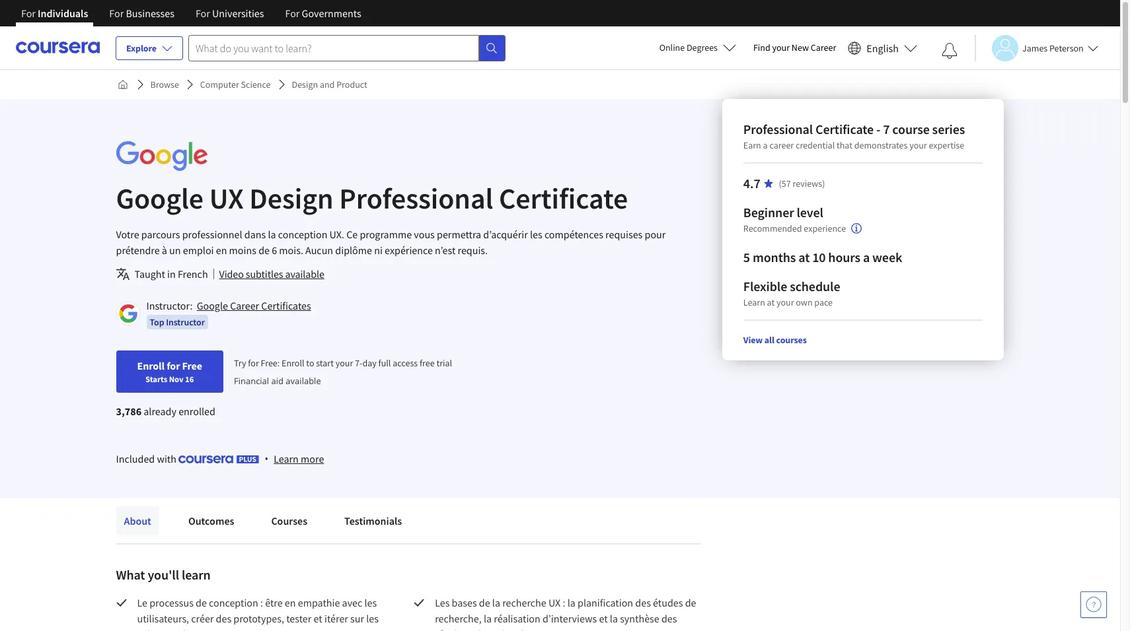 Task type: describe. For each thing, give the bounding box(es) containing it.
and
[[320, 79, 335, 91]]

explore
[[126, 42, 157, 54]]

science
[[241, 79, 271, 91]]

already
[[144, 405, 176, 418]]

la up d'interviews
[[568, 597, 576, 610]]

utilisateurs,
[[137, 613, 189, 626]]

for for universities
[[196, 7, 210, 20]]

a inside professional certificate - 7 course series earn a career credential that demonstrates your expertise
[[763, 139, 768, 151]]

home image
[[117, 79, 128, 90]]

instructor:
[[146, 299, 193, 313]]

votre
[[116, 228, 139, 241]]

prototypes,
[[234, 613, 284, 626]]

en inside votre parcours professionnel dans la conception ux. ce programme vous permettra d'acquérir les compétences requises pour prétendre à un emploi en moins de 6 mois. aucun diplôme ni expérience n'est requis.
[[216, 244, 227, 257]]

diplôme
[[335, 244, 372, 257]]

start
[[316, 358, 334, 369]]

un
[[169, 244, 181, 257]]

your inside professional certificate - 7 course series earn a career credential that demonstrates your expertise
[[910, 139, 927, 151]]

processus
[[150, 597, 194, 610]]

0 horizontal spatial certificate
[[499, 180, 628, 217]]

3,786
[[116, 405, 142, 418]]

d'acquérir
[[483, 228, 528, 241]]

earn
[[743, 139, 761, 151]]

7
[[883, 121, 890, 137]]

in
[[167, 268, 176, 281]]

professional certificate - 7 course series earn a career credential that demonstrates your expertise
[[743, 121, 965, 151]]

aucun
[[305, 244, 333, 257]]

james peterson button
[[975, 35, 1098, 61]]

access
[[393, 358, 418, 369]]

: inside les bases de la recherche ux : la planification des études de recherche, la réalisation d'interviews et la synthèse des résultats de recherche.
[[563, 597, 565, 610]]

computer science
[[200, 79, 271, 91]]

your inside try for free: enroll to start your 7-day full access free trial financial aid available
[[336, 358, 353, 369]]

what you'll learn
[[116, 567, 211, 584]]

recommended
[[743, 223, 802, 235]]

your right find on the top of page
[[772, 42, 790, 54]]

courses
[[271, 515, 307, 528]]

(57
[[779, 178, 791, 190]]

for for businesses
[[109, 7, 124, 20]]

computer
[[200, 79, 239, 91]]

included
[[116, 453, 155, 466]]

about link
[[116, 507, 159, 536]]

3,786 already enrolled
[[116, 405, 215, 418]]

trial
[[436, 358, 452, 369]]

at inside "flexible schedule learn at your own pace"
[[767, 297, 775, 309]]

james
[[1022, 42, 1048, 54]]

peterson
[[1050, 42, 1084, 54]]

nov
[[169, 374, 183, 385]]

planification
[[578, 597, 633, 610]]

recommended experience
[[743, 223, 846, 235]]

for universities
[[196, 7, 264, 20]]

experience
[[804, 223, 846, 235]]

new
[[792, 42, 809, 54]]

coursera image
[[16, 37, 100, 58]]

online degrees
[[659, 42, 718, 54]]

course
[[892, 121, 930, 137]]

online degrees button
[[649, 33, 747, 62]]

la down 'planification'
[[610, 613, 618, 626]]

0 vertical spatial google
[[116, 180, 204, 217]]

testimonials
[[344, 515, 402, 528]]

top
[[150, 317, 164, 328]]

taught in french
[[135, 268, 208, 281]]

find
[[753, 42, 770, 54]]

online
[[659, 42, 685, 54]]

à
[[162, 244, 167, 257]]

demonstrates
[[854, 139, 908, 151]]

programme
[[360, 228, 412, 241]]

that
[[837, 139, 853, 151]]

les bases de la recherche ux : la planification des études de recherche, la réalisation d'interviews et la synthèse des résultats de recherche.
[[435, 597, 698, 632]]

your inside "flexible schedule learn at your own pace"
[[777, 297, 794, 309]]

1 vertical spatial les
[[365, 597, 377, 610]]

video subtitles available
[[219, 268, 324, 281]]

available inside button
[[285, 268, 324, 281]]

day
[[362, 358, 377, 369]]

conception inside votre parcours professionnel dans la conception ux. ce programme vous permettra d'acquérir les compétences requises pour prétendre à un emploi en moins de 6 mois. aucun diplôme ni expérience n'est requis.
[[278, 228, 327, 241]]

for for governments
[[285, 7, 300, 20]]

find your new career
[[753, 42, 836, 54]]

google ux design professional certificate
[[116, 180, 628, 217]]

1 horizontal spatial des
[[635, 597, 651, 610]]

conception.
[[193, 629, 245, 632]]

la inside votre parcours professionnel dans la conception ux. ce programme vous permettra d'acquérir les compétences requises pour prétendre à un emploi en moins de 6 mois. aucun diplôme ni expérience n'est requis.
[[268, 228, 276, 241]]

professionnel
[[182, 228, 242, 241]]

les
[[435, 597, 450, 610]]

coursera plus image
[[179, 456, 259, 464]]

degrees
[[687, 42, 718, 54]]

de up créer
[[196, 597, 207, 610]]

être
[[265, 597, 283, 610]]

ni
[[374, 244, 383, 257]]

show notifications image
[[942, 43, 958, 59]]

information about difficulty level pre-requisites. image
[[851, 223, 862, 234]]

reviews)
[[793, 178, 825, 190]]

courses
[[776, 334, 807, 346]]

enrolled
[[179, 405, 215, 418]]

try
[[234, 358, 246, 369]]

explore button
[[116, 36, 183, 60]]

learn inside • learn more
[[274, 453, 299, 466]]

requis.
[[458, 244, 488, 257]]

itérer
[[324, 613, 348, 626]]

courses link
[[263, 507, 315, 536]]

(57 reviews)
[[779, 178, 825, 190]]

de right bases
[[479, 597, 490, 610]]

de down utilisateurs,
[[180, 629, 191, 632]]

google career certificates link
[[197, 299, 311, 313]]

créer
[[191, 613, 214, 626]]

et inside les bases de la recherche ux : la planification des études de recherche, la réalisation d'interviews et la synthèse des résultats de recherche.
[[599, 613, 608, 626]]

expérience
[[385, 244, 433, 257]]

help center image
[[1086, 597, 1102, 613]]

learn
[[182, 567, 211, 584]]

recherche,
[[435, 613, 482, 626]]

et inside le processus de conception : être en empathie avec les utilisateurs, créer des prototypes, tester et itérer sur les solutions de conception.
[[314, 613, 322, 626]]

browse
[[150, 79, 179, 91]]

learn more link
[[274, 451, 324, 467]]

james peterson
[[1022, 42, 1084, 54]]

english
[[867, 41, 899, 55]]

certificate inside professional certificate - 7 course series earn a career credential that demonstrates your expertise
[[816, 121, 874, 137]]

design inside design and product 'link'
[[292, 79, 318, 91]]

flexible
[[743, 278, 787, 295]]

la up réalisation
[[492, 597, 500, 610]]

google image
[[116, 141, 207, 171]]



Task type: vqa. For each thing, say whether or not it's contained in the screenshot.
Does for Does Coursera offer nonprofit discounts?
no



Task type: locate. For each thing, give the bounding box(es) containing it.
0 horizontal spatial learn
[[274, 453, 299, 466]]

universities
[[212, 7, 264, 20]]

for
[[248, 358, 259, 369], [167, 360, 180, 373]]

de left 6
[[259, 244, 270, 257]]

des inside le processus de conception : être en empathie avec les utilisateurs, créer des prototypes, tester et itérer sur les solutions de conception.
[[216, 613, 231, 626]]

les right avec
[[365, 597, 377, 610]]

enroll inside try for free: enroll to start your 7-day full access free trial financial aid available
[[282, 358, 304, 369]]

0 vertical spatial professional
[[743, 121, 813, 137]]

for for try
[[248, 358, 259, 369]]

financial aid available button
[[234, 375, 321, 387]]

recherche
[[502, 597, 546, 610]]

enroll inside enroll for free starts nov 16
[[137, 360, 165, 373]]

for left governments at the left top of the page
[[285, 7, 300, 20]]

available down to
[[286, 375, 321, 387]]

instructor: google career certificates top instructor
[[146, 299, 311, 328]]

0 vertical spatial at
[[799, 249, 810, 266]]

included with
[[116, 453, 179, 466]]

learn inside "flexible schedule learn at your own pace"
[[743, 297, 765, 309]]

certificate up the compétences
[[499, 180, 628, 217]]

career down video
[[230, 299, 259, 313]]

de right études
[[685, 597, 696, 610]]

1 horizontal spatial enroll
[[282, 358, 304, 369]]

1 horizontal spatial :
[[563, 597, 565, 610]]

0 vertical spatial en
[[216, 244, 227, 257]]

•
[[264, 452, 268, 467]]

les right d'acquérir
[[530, 228, 542, 241]]

la up recherche.
[[484, 613, 492, 626]]

ce
[[346, 228, 358, 241]]

your left own
[[777, 297, 794, 309]]

compétences
[[545, 228, 603, 241]]

0 vertical spatial learn
[[743, 297, 765, 309]]

0 horizontal spatial conception
[[209, 597, 258, 610]]

design and product
[[292, 79, 367, 91]]

for inside try for free: enroll to start your 7-day full access free trial financial aid available
[[248, 358, 259, 369]]

les
[[530, 228, 542, 241], [365, 597, 377, 610], [366, 613, 379, 626]]

level
[[797, 204, 823, 221]]

2 : from the left
[[563, 597, 565, 610]]

le processus de conception : être en empathie avec les utilisateurs, créer des prototypes, tester et itérer sur les solutions de conception.
[[137, 597, 381, 632]]

professional up career
[[743, 121, 813, 137]]

at down flexible
[[767, 297, 775, 309]]

de down recherche,
[[475, 629, 486, 632]]

your left 7-
[[336, 358, 353, 369]]

1 vertical spatial ux
[[549, 597, 561, 610]]

conception inside le processus de conception : être en empathie avec les utilisateurs, créer des prototypes, tester et itérer sur les solutions de conception.
[[209, 597, 258, 610]]

certificate up that
[[816, 121, 874, 137]]

6
[[272, 244, 277, 257]]

0 horizontal spatial professional
[[339, 180, 493, 217]]

for right try
[[248, 358, 259, 369]]

bases
[[452, 597, 477, 610]]

1 horizontal spatial en
[[285, 597, 296, 610]]

0 horizontal spatial enroll
[[137, 360, 165, 373]]

7-
[[355, 358, 362, 369]]

des up synthèse
[[635, 597, 651, 610]]

certificates
[[261, 299, 311, 313]]

ux up d'interviews
[[549, 597, 561, 610]]

english button
[[843, 26, 923, 69]]

1 horizontal spatial for
[[248, 358, 259, 369]]

instructor
[[166, 317, 205, 328]]

1 vertical spatial en
[[285, 597, 296, 610]]

tester
[[286, 613, 312, 626]]

0 vertical spatial a
[[763, 139, 768, 151]]

1 vertical spatial google
[[197, 299, 228, 313]]

et down 'empathie' at bottom left
[[314, 613, 322, 626]]

1 horizontal spatial professional
[[743, 121, 813, 137]]

en right être
[[285, 597, 296, 610]]

professional inside professional certificate - 7 course series earn a career credential that demonstrates your expertise
[[743, 121, 813, 137]]

0 horizontal spatial et
[[314, 613, 322, 626]]

enroll up starts on the bottom of the page
[[137, 360, 165, 373]]

enroll
[[282, 358, 304, 369], [137, 360, 165, 373]]

design left "and"
[[292, 79, 318, 91]]

businesses
[[126, 7, 174, 20]]

1 : from the left
[[260, 597, 263, 610]]

learn right • at the bottom of page
[[274, 453, 299, 466]]

1 vertical spatial career
[[230, 299, 259, 313]]

1 vertical spatial certificate
[[499, 180, 628, 217]]

0 vertical spatial les
[[530, 228, 542, 241]]

google career certificates image
[[118, 304, 138, 324]]

for for enroll
[[167, 360, 180, 373]]

professional up vous
[[339, 180, 493, 217]]

available down mois.
[[285, 268, 324, 281]]

1 horizontal spatial certificate
[[816, 121, 874, 137]]

a right the earn
[[763, 139, 768, 151]]

1 vertical spatial available
[[286, 375, 321, 387]]

• learn more
[[264, 452, 324, 467]]

3 for from the left
[[196, 7, 210, 20]]

None search field
[[188, 35, 506, 61]]

learn down flexible
[[743, 297, 765, 309]]

What do you want to learn? text field
[[188, 35, 479, 61]]

google up parcours
[[116, 180, 204, 217]]

ux inside les bases de la recherche ux : la planification des études de recherche, la réalisation d'interviews et la synthèse des résultats de recherche.
[[549, 597, 561, 610]]

for businesses
[[109, 7, 174, 20]]

design and product link
[[287, 73, 373, 96]]

et down 'planification'
[[599, 613, 608, 626]]

1 et from the left
[[314, 613, 322, 626]]

0 horizontal spatial ux
[[209, 180, 244, 217]]

with
[[157, 453, 176, 466]]

des
[[635, 597, 651, 610], [216, 613, 231, 626], [662, 613, 677, 626]]

synthèse
[[620, 613, 659, 626]]

en down professionnel
[[216, 244, 227, 257]]

your down course
[[910, 139, 927, 151]]

full
[[378, 358, 391, 369]]

1 vertical spatial a
[[863, 249, 870, 266]]

0 vertical spatial available
[[285, 268, 324, 281]]

: left être
[[260, 597, 263, 610]]

2 et from the left
[[599, 613, 608, 626]]

1 horizontal spatial conception
[[278, 228, 327, 241]]

for for individuals
[[21, 7, 36, 20]]

1 vertical spatial professional
[[339, 180, 493, 217]]

4 for from the left
[[285, 7, 300, 20]]

0 horizontal spatial at
[[767, 297, 775, 309]]

conception up prototypes,
[[209, 597, 258, 610]]

0 horizontal spatial for
[[167, 360, 180, 373]]

view
[[743, 334, 763, 346]]

5
[[743, 249, 750, 266]]

requises
[[605, 228, 643, 241]]

: up d'interviews
[[563, 597, 565, 610]]

for left individuals
[[21, 7, 36, 20]]

enroll left to
[[282, 358, 304, 369]]

n'est
[[435, 244, 456, 257]]

1 for from the left
[[21, 7, 36, 20]]

des up conception.
[[216, 613, 231, 626]]

career
[[770, 139, 794, 151]]

ux
[[209, 180, 244, 217], [549, 597, 561, 610]]

own
[[796, 297, 813, 309]]

1 horizontal spatial ux
[[549, 597, 561, 610]]

1 vertical spatial design
[[249, 180, 333, 217]]

de inside votre parcours professionnel dans la conception ux. ce programme vous permettra d'acquérir les compétences requises pour prétendre à un emploi en moins de 6 mois. aucun diplôme ni expérience n'est requis.
[[259, 244, 270, 257]]

0 vertical spatial design
[[292, 79, 318, 91]]

:
[[260, 597, 263, 610], [563, 597, 565, 610]]

2 for from the left
[[109, 7, 124, 20]]

la up 6
[[268, 228, 276, 241]]

: inside le processus de conception : être en empathie avec les utilisateurs, créer des prototypes, tester et itérer sur les solutions de conception.
[[260, 597, 263, 610]]

google up instructor
[[197, 299, 228, 313]]

view all courses
[[743, 334, 807, 346]]

2 vertical spatial les
[[366, 613, 379, 626]]

for left universities
[[196, 7, 210, 20]]

avec
[[342, 597, 362, 610]]

0 vertical spatial career
[[811, 42, 836, 54]]

available
[[285, 268, 324, 281], [286, 375, 321, 387]]

1 horizontal spatial a
[[863, 249, 870, 266]]

video subtitles available button
[[219, 266, 324, 282]]

1 horizontal spatial at
[[799, 249, 810, 266]]

2 horizontal spatial des
[[662, 613, 677, 626]]

you'll
[[148, 567, 179, 584]]

career right new
[[811, 42, 836, 54]]

1 horizontal spatial learn
[[743, 297, 765, 309]]

for inside enroll for free starts nov 16
[[167, 360, 180, 373]]

google inside "instructor: google career certificates top instructor"
[[197, 299, 228, 313]]

to
[[306, 358, 314, 369]]

0 vertical spatial conception
[[278, 228, 327, 241]]

taught
[[135, 268, 165, 281]]

banner navigation
[[11, 0, 372, 36]]

video
[[219, 268, 244, 281]]

-
[[876, 121, 881, 137]]

les inside votre parcours professionnel dans la conception ux. ce programme vous permettra d'acquérir les compétences requises pour prétendre à un emploi en moins de 6 mois. aucun diplôme ni expérience n'est requis.
[[530, 228, 542, 241]]

0 horizontal spatial a
[[763, 139, 768, 151]]

beginner
[[743, 204, 794, 221]]

ux up professionnel
[[209, 180, 244, 217]]

résultats
[[435, 629, 473, 632]]

permettra
[[437, 228, 481, 241]]

for left businesses
[[109, 7, 124, 20]]

hours
[[828, 249, 861, 266]]

series
[[932, 121, 965, 137]]

computer science link
[[195, 73, 276, 96]]

at left 10
[[799, 249, 810, 266]]

view all courses link
[[743, 334, 807, 346]]

browse link
[[145, 73, 184, 96]]

design up dans
[[249, 180, 333, 217]]

0 vertical spatial ux
[[209, 180, 244, 217]]

1 vertical spatial conception
[[209, 597, 258, 610]]

a left week
[[863, 249, 870, 266]]

les right the sur
[[366, 613, 379, 626]]

product
[[337, 79, 367, 91]]

conception up mois.
[[278, 228, 327, 241]]

0 horizontal spatial :
[[260, 597, 263, 610]]

for individuals
[[21, 7, 88, 20]]

votre parcours professionnel dans la conception ux. ce programme vous permettra d'acquérir les compétences requises pour prétendre à un emploi en moins de 6 mois. aucun diplôme ni expérience n'est requis.
[[116, 228, 666, 257]]

0 vertical spatial certificate
[[816, 121, 874, 137]]

for up nov
[[167, 360, 180, 373]]

des down études
[[662, 613, 677, 626]]

career inside "instructor: google career certificates top instructor"
[[230, 299, 259, 313]]

available inside try for free: enroll to start your 7-day full access free trial financial aid available
[[286, 375, 321, 387]]

0 horizontal spatial des
[[216, 613, 231, 626]]

parcours
[[141, 228, 180, 241]]

1 vertical spatial at
[[767, 297, 775, 309]]

testimonials link
[[336, 507, 410, 536]]

1 horizontal spatial career
[[811, 42, 836, 54]]

réalisation
[[494, 613, 540, 626]]

more
[[301, 453, 324, 466]]

all
[[765, 334, 775, 346]]

en inside le processus de conception : être en empathie avec les utilisateurs, créer des prototypes, tester et itérer sur les solutions de conception.
[[285, 597, 296, 610]]

governments
[[302, 7, 361, 20]]

le
[[137, 597, 147, 610]]

1 vertical spatial learn
[[274, 453, 299, 466]]

prétendre
[[116, 244, 160, 257]]

what
[[116, 567, 145, 584]]

solutions
[[137, 629, 178, 632]]

1 horizontal spatial et
[[599, 613, 608, 626]]

try for free: enroll to start your 7-day full access free trial financial aid available
[[234, 358, 452, 387]]

0 horizontal spatial career
[[230, 299, 259, 313]]

0 horizontal spatial en
[[216, 244, 227, 257]]

learn
[[743, 297, 765, 309], [274, 453, 299, 466]]

conception
[[278, 228, 327, 241], [209, 597, 258, 610]]



